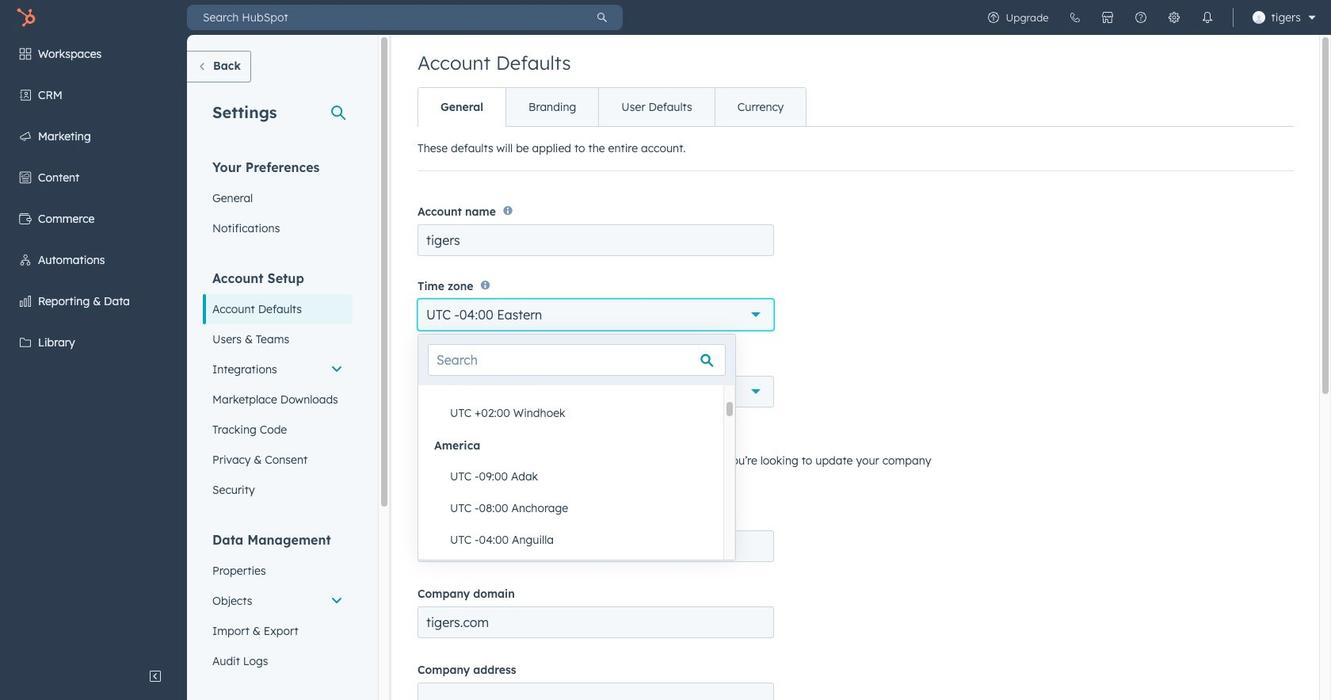 Task type: locate. For each thing, give the bounding box(es) containing it.
0 horizontal spatial menu
[[0, 35, 187, 660]]

None field
[[419, 0, 736, 700]]

None text field
[[418, 225, 775, 256], [418, 683, 775, 700], [418, 225, 775, 256], [418, 683, 775, 700]]

Search search field
[[428, 344, 726, 376]]

None text field
[[418, 530, 775, 562], [418, 607, 775, 638], [418, 530, 775, 562], [418, 607, 775, 638]]

1 horizontal spatial menu
[[977, 0, 1322, 35]]

navigation
[[418, 87, 807, 127]]

account setup element
[[203, 270, 353, 505]]

data management element
[[203, 531, 353, 676]]

menu
[[977, 0, 1322, 35], [0, 35, 187, 660]]

list box
[[419, 0, 736, 700], [419, 0, 724, 429], [419, 461, 724, 700]]



Task type: vqa. For each thing, say whether or not it's contained in the screenshot.
Notifications image at right
yes



Task type: describe. For each thing, give the bounding box(es) containing it.
Search HubSpot search field
[[187, 5, 582, 30]]

notifications image
[[1202, 11, 1214, 24]]

help image
[[1135, 11, 1148, 24]]

howard n/a image
[[1253, 11, 1266, 24]]

your preferences element
[[203, 159, 353, 243]]

marketplaces image
[[1102, 11, 1114, 24]]

settings image
[[1168, 11, 1181, 24]]



